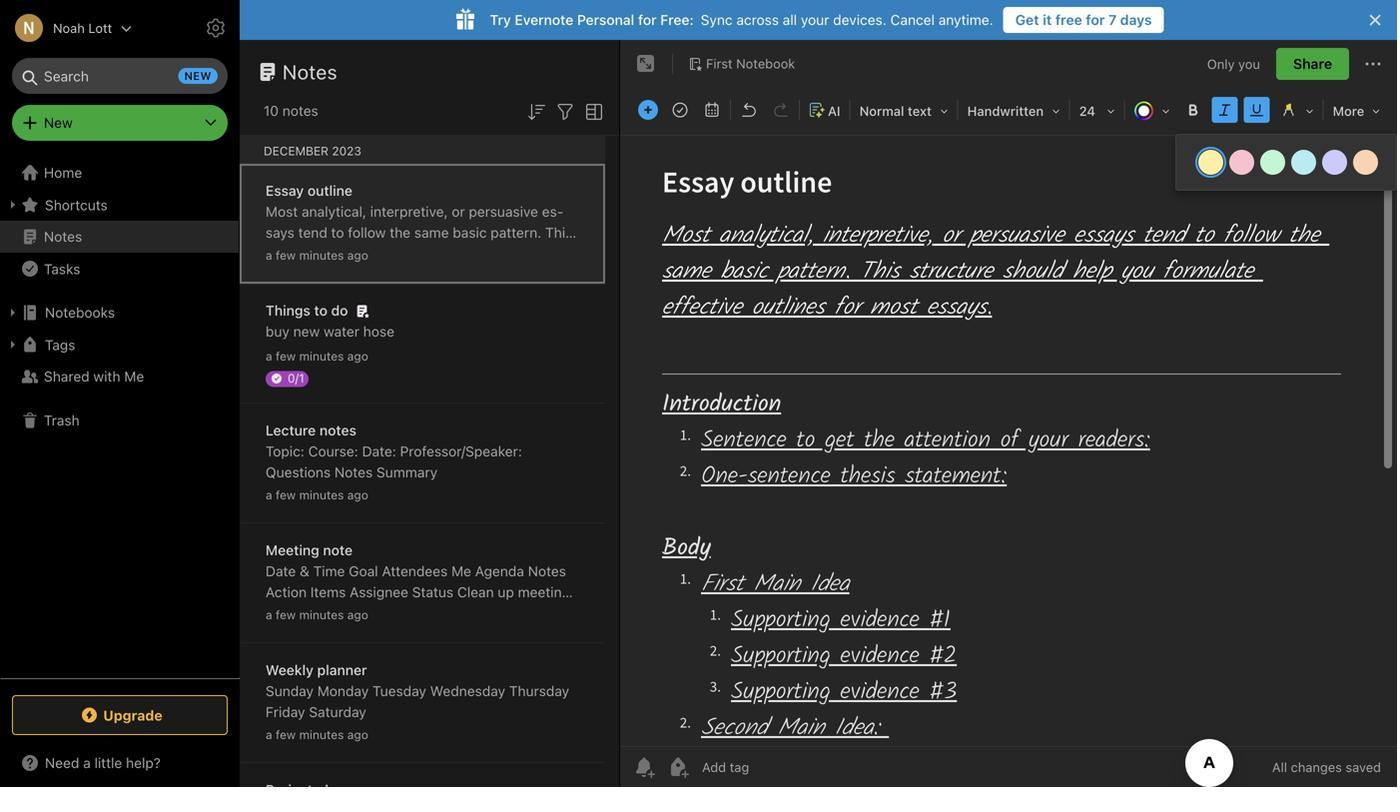 Task type: describe. For each thing, give the bounding box(es) containing it.
only you
[[1207, 56, 1260, 71]]

ago inside weekly planner sunday monday tuesday wednesday thursday friday saturday a few minutes ago
[[347, 728, 368, 742]]

new inside search box
[[184, 69, 212, 82]]

date
[[266, 563, 296, 579]]

trash
[[44, 412, 80, 429]]

for for 7
[[1086, 11, 1105, 28]]

7
[[1109, 11, 1117, 28]]

1 vertical spatial new
[[293, 323, 320, 340]]

shortcuts
[[45, 197, 108, 213]]

Search text field
[[26, 58, 214, 94]]

ago for date & time goal attendees me agenda notes action items assignee status clean up meeting notes send out meeting notes and action items
[[347, 608, 368, 622]]

new button
[[12, 105, 228, 141]]

shared with me link
[[0, 361, 239, 393]]

new
[[44, 114, 73, 131]]

should
[[328, 245, 371, 262]]

says
[[266, 203, 564, 241]]

tags
[[45, 336, 75, 353]]

tasks
[[44, 260, 80, 277]]

shortcuts button
[[0, 189, 239, 221]]

most analytical, interpretive, or persuasive es says tend to follow the same basic pattern. this structure should help you formulate effective outlines for most ...
[[266, 203, 573, 283]]

2 minutes from the top
[[299, 349, 344, 363]]

meeting
[[266, 542, 319, 558]]

upgrade button
[[12, 695, 228, 735]]

settings image
[[204, 16, 228, 40]]

personal
[[577, 11, 635, 28]]

notes link
[[0, 221, 239, 253]]

a few minutes ago for topic: course: date: professor/speaker: questions notes summary
[[266, 488, 368, 502]]

a up outlines
[[266, 248, 272, 262]]

for inside most analytical, interpretive, or persuasive es says tend to follow the same basic pattern. this structure should help you formulate effective outlines for most ...
[[320, 266, 338, 283]]

Account field
[[0, 8, 132, 48]]

a few minutes ago for most analytical, interpretive, or persuasive es says tend to follow the same basic pattern. this structure should help you formulate effective outlines for most ...
[[266, 248, 368, 262]]

questions
[[266, 464, 331, 480]]

meeting note date & time goal attendees me agenda notes action items assignee status clean up meeting notes send out meeting notes and action items
[[266, 542, 570, 621]]

send
[[305, 605, 338, 621]]

little
[[94, 755, 122, 771]]

attendees
[[382, 563, 448, 579]]

tasks button
[[0, 253, 239, 285]]

changes
[[1291, 760, 1342, 775]]

for for free:
[[638, 11, 657, 28]]

water
[[324, 323, 360, 340]]

all
[[1272, 760, 1287, 775]]

analytical,
[[302, 203, 367, 220]]

up
[[498, 584, 514, 600]]

Add tag field
[[700, 759, 850, 776]]

a inside weekly planner sunday monday tuesday wednesday thursday friday saturday a few minutes ago
[[266, 728, 272, 742]]

shared
[[44, 368, 90, 385]]

course:
[[308, 443, 358, 459]]

tags button
[[0, 329, 239, 361]]

10 notes
[[264, 102, 318, 119]]

minutes inside weekly planner sunday monday tuesday wednesday thursday friday saturday a few minutes ago
[[299, 728, 344, 742]]

do
[[331, 302, 348, 319]]

few for topic: course: date: professor/speaker: questions notes summary
[[276, 488, 296, 502]]

ai
[[828, 103, 841, 118]]

note
[[323, 542, 353, 558]]

normal text
[[860, 103, 932, 118]]

most
[[342, 266, 374, 283]]

2 few from the top
[[276, 349, 296, 363]]

italic image
[[1211, 96, 1239, 124]]

assignee
[[350, 584, 408, 600]]

notes right the 10
[[282, 102, 318, 119]]

need
[[45, 755, 79, 771]]

formulate
[[434, 245, 495, 262]]

notes inside meeting note date & time goal attendees me agenda notes action items assignee status clean up meeting notes send out meeting notes and action items
[[528, 563, 566, 579]]

weekly
[[266, 662, 314, 678]]

1 vertical spatial meeting
[[367, 605, 419, 621]]

buy new water hose
[[266, 323, 395, 340]]

this
[[545, 224, 573, 241]]

Font family field
[[960, 96, 1067, 125]]

outline
[[308, 182, 353, 199]]

structure
[[266, 245, 324, 262]]

december 2023
[[264, 144, 361, 158]]

notes down status
[[423, 605, 459, 621]]

bold image
[[1179, 96, 1207, 124]]

2 ago from the top
[[347, 349, 368, 363]]

anytime.
[[939, 11, 994, 28]]

first
[[706, 56, 733, 71]]

a down the 'questions'
[[266, 488, 272, 502]]

notes inside the topic: course: date: professor/speaker: questions notes summary
[[335, 464, 373, 480]]

get
[[1015, 11, 1039, 28]]

items
[[310, 584, 346, 600]]

evernote
[[515, 11, 574, 28]]

click to collapse image
[[232, 750, 247, 774]]

topic:
[[266, 443, 305, 459]]

View options field
[[577, 98, 606, 124]]

help
[[375, 245, 403, 262]]

out
[[342, 605, 363, 621]]

normal
[[860, 103, 904, 118]]

me inside meeting note date & time goal attendees me agenda notes action items assignee status clean up meeting notes send out meeting notes and action items
[[451, 563, 471, 579]]

few inside weekly planner sunday monday tuesday wednesday thursday friday saturday a few minutes ago
[[276, 728, 296, 742]]

notes up course:
[[320, 422, 356, 438]]

planner
[[317, 662, 367, 678]]

a down buy
[[266, 349, 272, 363]]

home
[[44, 164, 82, 181]]

hose
[[363, 323, 395, 340]]

add a reminder image
[[632, 755, 656, 779]]

action
[[491, 605, 530, 621]]

sunday
[[266, 683, 314, 699]]

task image
[[666, 96, 694, 124]]



Task type: vqa. For each thing, say whether or not it's contained in the screenshot.
Background image
no



Task type: locate. For each thing, give the bounding box(es) containing it.
tuesday
[[373, 683, 426, 699]]

home link
[[0, 157, 240, 189]]

0 vertical spatial to
[[331, 224, 344, 241]]

1 horizontal spatial meeting
[[518, 584, 570, 600]]

persuasive
[[469, 203, 538, 220]]

1 horizontal spatial you
[[1239, 56, 1260, 71]]

basic
[[453, 224, 487, 241]]

Note Editor text field
[[620, 136, 1397, 746]]

pattern.
[[491, 224, 542, 241]]

expand note image
[[634, 52, 658, 76]]

a down friday
[[266, 728, 272, 742]]

0 horizontal spatial for
[[320, 266, 338, 283]]

shared with me
[[44, 368, 144, 385]]

upgrade
[[103, 707, 163, 723]]

clean
[[457, 584, 494, 600]]

0 horizontal spatial me
[[124, 368, 144, 385]]

Heading level field
[[853, 96, 955, 125]]

Highlight field
[[1273, 96, 1321, 125]]

a few minutes ago down the 'questions'
[[266, 488, 368, 502]]

1 vertical spatial you
[[407, 245, 430, 262]]

december
[[264, 144, 329, 158]]

meeting
[[518, 584, 570, 600], [367, 605, 419, 621]]

you inside most analytical, interpretive, or persuasive es says tend to follow the same basic pattern. this structure should help you formulate effective outlines for most ...
[[407, 245, 430, 262]]

minutes for date & time goal attendees me agenda notes action items assignee status clean up meeting notes send out meeting notes and action items
[[299, 608, 344, 622]]

a down action
[[266, 608, 272, 622]]

0 vertical spatial you
[[1239, 56, 1260, 71]]

0/1
[[288, 371, 304, 385]]

Font size field
[[1072, 96, 1122, 125]]

items
[[534, 605, 569, 621]]

ago down saturday
[[347, 728, 368, 742]]

2 a few minutes ago from the top
[[266, 349, 368, 363]]

notes down action
[[266, 605, 302, 621]]

few
[[276, 248, 296, 262], [276, 349, 296, 363], [276, 488, 296, 502], [276, 608, 296, 622], [276, 728, 296, 742]]

new down things to do
[[293, 323, 320, 340]]

date:
[[362, 443, 396, 459]]

note window element
[[620, 40, 1397, 787]]

monday
[[317, 683, 369, 699]]

4 ago from the top
[[347, 608, 368, 622]]

3 ago from the top
[[347, 488, 368, 502]]

few down action
[[276, 608, 296, 622]]

saved
[[1346, 760, 1381, 775]]

same
[[414, 224, 449, 241]]

minutes down saturday
[[299, 728, 344, 742]]

across
[[737, 11, 779, 28]]

More field
[[1326, 96, 1388, 125]]

it
[[1043, 11, 1052, 28]]

more actions image
[[1361, 52, 1385, 76]]

to inside most analytical, interpretive, or persuasive es says tend to follow the same basic pattern. this structure should help you formulate effective outlines for most ...
[[331, 224, 344, 241]]

0 horizontal spatial to
[[314, 302, 328, 319]]

friday
[[266, 704, 305, 720]]

most
[[266, 203, 298, 220]]

saturday
[[309, 704, 366, 720]]

you down same
[[407, 245, 430, 262]]

2 horizontal spatial for
[[1086, 11, 1105, 28]]

wednesday
[[430, 683, 505, 699]]

weekly planner sunday monday tuesday wednesday thursday friday saturday a few minutes ago
[[266, 662, 569, 742]]

ago down water
[[347, 349, 368, 363]]

3 few from the top
[[276, 488, 296, 502]]

new down settings icon
[[184, 69, 212, 82]]

noah
[[53, 20, 85, 35]]

try
[[490, 11, 511, 28]]

&
[[300, 563, 310, 579]]

0 vertical spatial me
[[124, 368, 144, 385]]

0 horizontal spatial meeting
[[367, 605, 419, 621]]

5 ago from the top
[[347, 728, 368, 742]]

3 minutes from the top
[[299, 488, 344, 502]]

notebook
[[736, 56, 795, 71]]

few for date & time goal attendees me agenda notes action items assignee status clean up meeting notes send out meeting notes and action items
[[276, 608, 296, 622]]

only
[[1207, 56, 1235, 71]]

0 vertical spatial new
[[184, 69, 212, 82]]

Sort options field
[[524, 98, 548, 124]]

1 a few minutes ago from the top
[[266, 248, 368, 262]]

4 a few minutes ago from the top
[[266, 608, 368, 622]]

lott
[[88, 20, 112, 35]]

ago for most analytical, interpretive, or persuasive es says tend to follow the same basic pattern. this structure should help you formulate effective outlines for most ...
[[347, 248, 368, 262]]

cancel
[[891, 11, 935, 28]]

me right with
[[124, 368, 144, 385]]

interpretive,
[[370, 203, 448, 220]]

summary
[[377, 464, 438, 480]]

underline image
[[1243, 96, 1271, 124]]

ago down date: on the bottom left of the page
[[347, 488, 368, 502]]

expand tags image
[[5, 337, 21, 353]]

Insert field
[[633, 96, 663, 124]]

minutes down the 'questions'
[[299, 488, 344, 502]]

for left free:
[[638, 11, 657, 28]]

tend
[[298, 224, 327, 241]]

0 vertical spatial meeting
[[518, 584, 570, 600]]

minutes down tend
[[299, 248, 344, 262]]

first notebook
[[706, 56, 795, 71]]

few down friday
[[276, 728, 296, 742]]

ago
[[347, 248, 368, 262], [347, 349, 368, 363], [347, 488, 368, 502], [347, 608, 368, 622], [347, 728, 368, 742]]

a few minutes ago down tend
[[266, 248, 368, 262]]

WHAT'S NEW field
[[0, 747, 240, 779]]

few up 0/1
[[276, 349, 296, 363]]

1 ago from the top
[[347, 248, 368, 262]]

1 horizontal spatial to
[[331, 224, 344, 241]]

noah lott
[[53, 20, 112, 35]]

0 horizontal spatial new
[[184, 69, 212, 82]]

5 few from the top
[[276, 728, 296, 742]]

3 a few minutes ago from the top
[[266, 488, 368, 502]]

for left 7
[[1086, 11, 1105, 28]]

a few minutes ago
[[266, 248, 368, 262], [266, 349, 368, 363], [266, 488, 368, 502], [266, 608, 368, 622]]

agenda
[[475, 563, 524, 579]]

get it free for 7 days button
[[1004, 7, 1164, 33]]

text
[[908, 103, 932, 118]]

1 horizontal spatial me
[[451, 563, 471, 579]]

ago for topic: course: date: professor/speaker: questions notes summary
[[347, 488, 368, 502]]

try evernote personal for free: sync across all your devices. cancel anytime.
[[490, 11, 994, 28]]

4 few from the top
[[276, 608, 296, 622]]

share
[[1293, 55, 1332, 72]]

few up outlines
[[276, 248, 296, 262]]

add filters image
[[553, 100, 577, 124]]

es
[[542, 203, 564, 220]]

Add filters field
[[553, 98, 577, 124]]

notes
[[283, 60, 338, 83], [44, 228, 82, 245], [335, 464, 373, 480], [528, 563, 566, 579]]

tree containing home
[[0, 157, 240, 677]]

a
[[266, 248, 272, 262], [266, 349, 272, 363], [266, 488, 272, 502], [266, 608, 272, 622], [266, 728, 272, 742], [83, 755, 91, 771]]

5 minutes from the top
[[299, 728, 344, 742]]

a few minutes ago down items
[[266, 608, 368, 622]]

things to do
[[266, 302, 348, 319]]

notes up 'items'
[[528, 563, 566, 579]]

minutes for topic: course: date: professor/speaker: questions notes summary
[[299, 488, 344, 502]]

tree
[[0, 157, 240, 677]]

minutes down buy new water hose
[[299, 349, 344, 363]]

thursday
[[509, 683, 569, 699]]

days
[[1120, 11, 1152, 28]]

all changes saved
[[1272, 760, 1381, 775]]

...
[[378, 266, 390, 283]]

the
[[390, 224, 411, 241]]

2023
[[332, 144, 361, 158]]

you inside note window element
[[1239, 56, 1260, 71]]

goal
[[349, 563, 378, 579]]

notes down course:
[[335, 464, 373, 480]]

more
[[1333, 103, 1365, 118]]

1 vertical spatial me
[[451, 563, 471, 579]]

help?
[[126, 755, 161, 771]]

4 minutes from the top
[[299, 608, 344, 622]]

you
[[1239, 56, 1260, 71], [407, 245, 430, 262]]

share button
[[1276, 48, 1349, 80]]

lecture
[[266, 422, 316, 438]]

minutes down items
[[299, 608, 344, 622]]

1 horizontal spatial new
[[293, 323, 320, 340]]

for inside button
[[1086, 11, 1105, 28]]

devices.
[[833, 11, 887, 28]]

a left little
[[83, 755, 91, 771]]

0 horizontal spatial you
[[407, 245, 430, 262]]

meeting down assignee
[[367, 605, 419, 621]]

10
[[264, 102, 279, 119]]

ago down assignee
[[347, 608, 368, 622]]

few down the 'questions'
[[276, 488, 296, 502]]

essay
[[266, 182, 304, 199]]

notes inside 'tree'
[[44, 228, 82, 245]]

1 vertical spatial to
[[314, 302, 328, 319]]

get it free for 7 days
[[1015, 11, 1152, 28]]

minutes for most analytical, interpretive, or persuasive es says tend to follow the same basic pattern. this structure should help you formulate effective outlines for most ...
[[299, 248, 344, 262]]

expand notebooks image
[[5, 305, 21, 321]]

meeting up 'items'
[[518, 584, 570, 600]]

free
[[1056, 11, 1083, 28]]

undo image
[[735, 96, 763, 124]]

your
[[801, 11, 829, 28]]

trash link
[[0, 405, 239, 436]]

a inside "need a little help?" field
[[83, 755, 91, 771]]

add tag image
[[666, 755, 690, 779]]

ai button
[[802, 96, 848, 125]]

need a little help?
[[45, 755, 161, 771]]

few for most analytical, interpretive, or persuasive es says tend to follow the same basic pattern. this structure should help you formulate effective outlines for most ...
[[276, 248, 296, 262]]

1 horizontal spatial for
[[638, 11, 657, 28]]

to down analytical,
[[331, 224, 344, 241]]

More actions field
[[1361, 48, 1385, 80]]

you right only
[[1239, 56, 1260, 71]]

notes up tasks
[[44, 228, 82, 245]]

1 minutes from the top
[[299, 248, 344, 262]]

or
[[452, 203, 465, 220]]

Font color field
[[1127, 96, 1177, 125]]

a few minutes ago for date & time goal attendees me agenda notes action items assignee status clean up meeting notes send out meeting notes and action items
[[266, 608, 368, 622]]

ago up the most
[[347, 248, 368, 262]]

effective
[[499, 245, 555, 262]]

to left 'do'
[[314, 302, 328, 319]]

a few minutes ago down buy new water hose
[[266, 349, 368, 363]]

me inside 'tree'
[[124, 368, 144, 385]]

status
[[412, 584, 454, 600]]

follow
[[348, 224, 386, 241]]

calendar event image
[[698, 96, 726, 124]]

1 few from the top
[[276, 248, 296, 262]]

lecture notes
[[266, 422, 356, 438]]

outlines
[[266, 266, 316, 283]]

notes up the 10 notes
[[283, 60, 338, 83]]

new search field
[[26, 58, 218, 94]]

for left the most
[[320, 266, 338, 283]]

me up "clean"
[[451, 563, 471, 579]]



